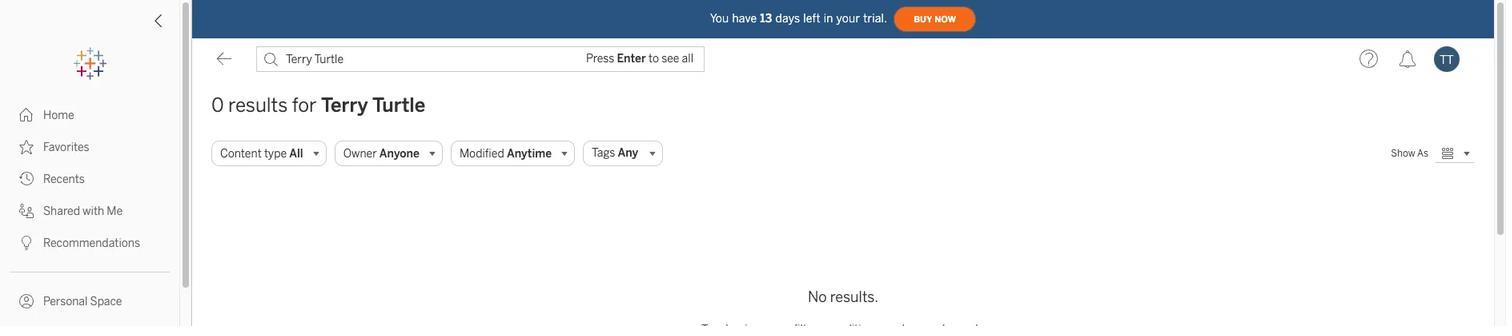 Task type: vqa. For each thing, say whether or not it's contained in the screenshot.
Space
yes



Task type: locate. For each thing, give the bounding box(es) containing it.
by text only_f5he34f image inside favorites link
[[19, 140, 34, 155]]

terry
[[321, 94, 368, 117]]

by text only_f5he34f image left favorites
[[19, 140, 34, 155]]

1 by text only_f5he34f image from the top
[[19, 172, 34, 187]]

in
[[824, 12, 834, 25]]

by text only_f5he34f image inside home link
[[19, 108, 34, 123]]

3 by text only_f5he34f image from the top
[[19, 204, 34, 219]]

as
[[1418, 148, 1429, 159]]

by text only_f5he34f image left home
[[19, 108, 34, 123]]

by text only_f5he34f image inside personal space link
[[19, 295, 34, 309]]

with
[[83, 205, 104, 219]]

all
[[289, 147, 303, 161]]

anyone
[[380, 147, 420, 161]]

owner anyone
[[343, 147, 420, 161]]

have
[[733, 12, 757, 25]]

personal space link
[[0, 286, 179, 318]]

Search for views, metrics, workbooks, and more text field
[[256, 46, 705, 72]]

by text only_f5he34f image inside shared with me link
[[19, 204, 34, 219]]

by text only_f5he34f image left recents
[[19, 172, 34, 187]]

by text only_f5he34f image left personal
[[19, 295, 34, 309]]

2 by text only_f5he34f image from the top
[[19, 140, 34, 155]]

by text only_f5he34f image inside the recommendations link
[[19, 236, 34, 251]]

modified anytime
[[460, 147, 552, 161]]

1 vertical spatial by text only_f5he34f image
[[19, 236, 34, 251]]

space
[[90, 296, 122, 309]]

now
[[935, 14, 957, 24]]

modified
[[460, 147, 505, 161]]

main navigation. press the up and down arrow keys to access links. element
[[0, 99, 179, 327]]

left
[[804, 12, 821, 25]]

shared with me link
[[0, 195, 179, 228]]

0
[[212, 94, 224, 117]]

by text only_f5he34f image for favorites
[[19, 140, 34, 155]]

by text only_f5he34f image for recents
[[19, 172, 34, 187]]

by text only_f5he34f image left shared
[[19, 204, 34, 219]]

shared
[[43, 205, 80, 219]]

content type all
[[220, 147, 303, 161]]

by text only_f5he34f image
[[19, 172, 34, 187], [19, 236, 34, 251]]

buy now button
[[894, 6, 977, 32]]

by text only_f5he34f image
[[19, 108, 34, 123], [19, 140, 34, 155], [19, 204, 34, 219], [19, 295, 34, 309]]

tags
[[592, 147, 616, 160]]

me
[[107, 205, 123, 219]]

type
[[264, 147, 287, 161]]

you
[[711, 12, 729, 25]]

0 vertical spatial by text only_f5he34f image
[[19, 172, 34, 187]]

by text only_f5he34f image left "recommendations" in the left of the page
[[19, 236, 34, 251]]

results
[[228, 94, 288, 117]]

4 by text only_f5he34f image from the top
[[19, 295, 34, 309]]

by text only_f5he34f image inside recents "link"
[[19, 172, 34, 187]]

2 by text only_f5he34f image from the top
[[19, 236, 34, 251]]

1 by text only_f5he34f image from the top
[[19, 108, 34, 123]]

favorites
[[43, 141, 89, 155]]

content
[[220, 147, 262, 161]]

no results.
[[808, 289, 879, 307]]

anytime
[[507, 147, 552, 161]]

no
[[808, 289, 827, 307]]

trial.
[[864, 12, 888, 25]]

navigation panel element
[[0, 48, 179, 327]]

you have 13 days left in your trial.
[[711, 12, 888, 25]]



Task type: describe. For each thing, give the bounding box(es) containing it.
tags any
[[592, 147, 639, 160]]

buy
[[914, 14, 933, 24]]

home
[[43, 109, 74, 123]]

your
[[837, 12, 861, 25]]

personal space
[[43, 296, 122, 309]]

shared with me
[[43, 205, 123, 219]]

by text only_f5he34f image for shared with me
[[19, 204, 34, 219]]

personal
[[43, 296, 88, 309]]

recents link
[[0, 163, 179, 195]]

for
[[292, 94, 317, 117]]

no results. status
[[702, 288, 986, 327]]

by text only_f5he34f image for recommendations
[[19, 236, 34, 251]]

0 results for terry turtle
[[212, 94, 426, 117]]

favorites link
[[0, 131, 179, 163]]

days
[[776, 12, 801, 25]]

results.
[[831, 289, 879, 307]]

show as
[[1392, 148, 1429, 159]]

turtle
[[373, 94, 426, 117]]

recents
[[43, 173, 85, 187]]

recommendations link
[[0, 228, 179, 260]]

by text only_f5he34f image for personal space
[[19, 295, 34, 309]]

main region
[[192, 80, 1495, 327]]

filter bar region
[[212, 141, 1385, 167]]

13
[[761, 12, 773, 25]]

recommendations
[[43, 237, 140, 251]]

home link
[[0, 99, 179, 131]]

buy now
[[914, 14, 957, 24]]

any
[[618, 147, 639, 160]]

by text only_f5he34f image for home
[[19, 108, 34, 123]]

show
[[1392, 148, 1416, 159]]

owner
[[343, 147, 377, 161]]



